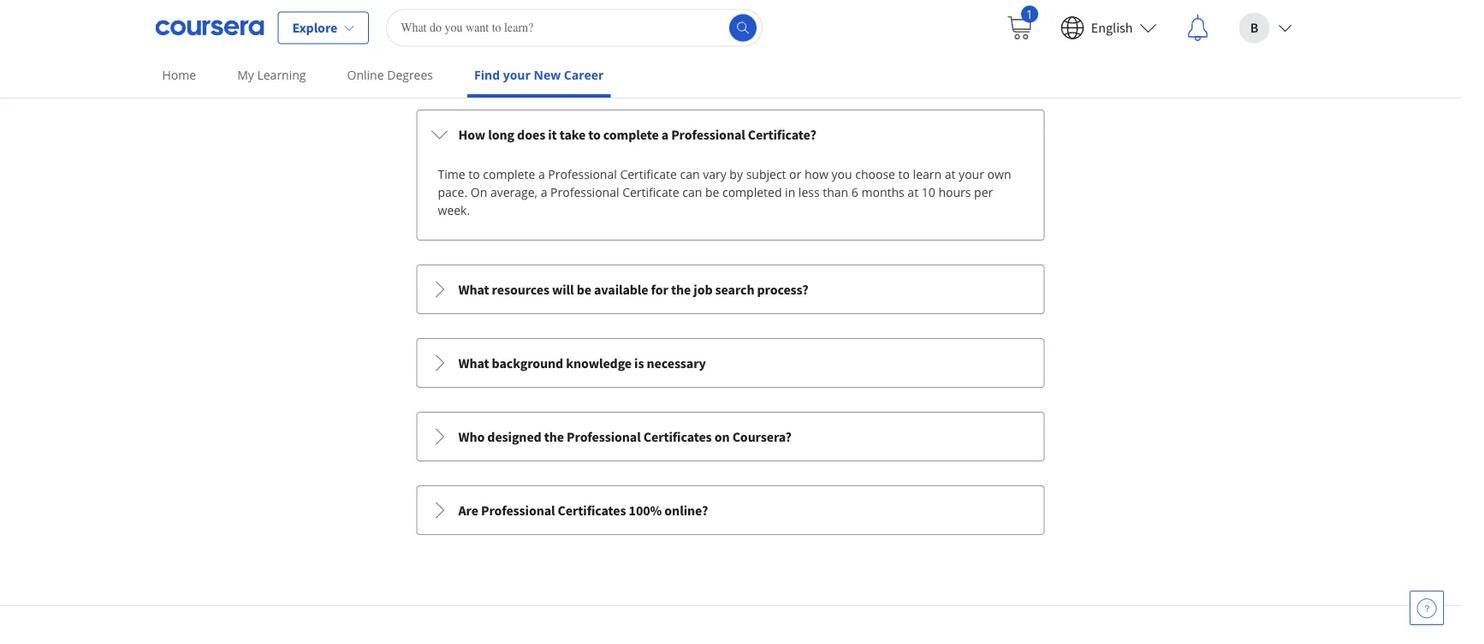 Task type: locate. For each thing, give the bounding box(es) containing it.
100%
[[629, 501, 662, 519]]

complete inside dropdown button
[[603, 126, 659, 143]]

1 vertical spatial at
[[908, 184, 919, 200]]

a inside dropdown button
[[662, 126, 669, 143]]

be inside dropdown button
[[577, 281, 592, 298]]

coursera?
[[733, 428, 792, 445]]

a right average,
[[541, 184, 547, 200]]

0 vertical spatial be
[[705, 184, 719, 200]]

new
[[534, 67, 561, 83]]

1 vertical spatial certificates
[[558, 501, 626, 519]]

what background knowledge is necessary
[[458, 354, 706, 371]]

1 link
[[992, 0, 1047, 55]]

choose
[[855, 166, 895, 182]]

find
[[474, 67, 500, 83]]

certificates
[[644, 428, 712, 445], [558, 501, 626, 519]]

0 vertical spatial the
[[671, 281, 691, 298]]

1 horizontal spatial certificates
[[644, 428, 712, 445]]

complete right take
[[603, 126, 659, 143]]

0 vertical spatial a
[[662, 126, 669, 143]]

1 vertical spatial complete
[[483, 166, 535, 182]]

can
[[680, 166, 700, 182], [683, 184, 702, 200]]

0 horizontal spatial your
[[503, 67, 531, 83]]

the right designed
[[544, 428, 564, 445]]

how
[[805, 166, 829, 182]]

what left background
[[458, 354, 489, 371]]

certificates left 100%
[[558, 501, 626, 519]]

the
[[671, 281, 691, 298], [544, 428, 564, 445]]

are professional certificates 100% online? button
[[417, 486, 1044, 534]]

hours
[[939, 184, 971, 200]]

1 horizontal spatial be
[[705, 184, 719, 200]]

what left resources
[[458, 281, 489, 298]]

long
[[488, 126, 515, 143]]

1 vertical spatial certificate
[[623, 184, 679, 200]]

how long does it take to complete a professional certificate?
[[458, 126, 817, 143]]

1 what from the top
[[458, 281, 489, 298]]

or
[[789, 166, 802, 182]]

how
[[458, 126, 486, 143]]

to right take
[[588, 126, 601, 143]]

the right "for"
[[671, 281, 691, 298]]

how long does it take to complete a professional certificate? button
[[417, 110, 1044, 158]]

1 horizontal spatial at
[[945, 166, 956, 182]]

english button
[[1047, 0, 1171, 55]]

0 horizontal spatial the
[[544, 428, 564, 445]]

0 vertical spatial certificates
[[644, 428, 712, 445]]

a down does
[[538, 166, 545, 182]]

can left completed
[[683, 184, 702, 200]]

vary
[[703, 166, 727, 182]]

to
[[588, 126, 601, 143], [469, 166, 480, 182], [899, 166, 910, 182]]

on
[[471, 184, 487, 200]]

a
[[662, 126, 669, 143], [538, 166, 545, 182], [541, 184, 547, 200]]

online?
[[665, 501, 708, 519]]

background
[[492, 354, 563, 371]]

0 horizontal spatial certificates
[[558, 501, 626, 519]]

professional
[[671, 126, 745, 143], [548, 166, 617, 182], [551, 184, 619, 200], [567, 428, 641, 445], [481, 501, 555, 519]]

complete up average,
[[483, 166, 535, 182]]

1 vertical spatial your
[[959, 166, 984, 182]]

1 vertical spatial can
[[683, 184, 702, 200]]

to left "learn"
[[899, 166, 910, 182]]

who
[[458, 428, 485, 445]]

0 vertical spatial at
[[945, 166, 956, 182]]

your inside time to complete a professional certificate can vary by subject or how you choose to learn at your own pace. on average, a professional certificate can be completed in less than 6 months at 10 hours per week.
[[959, 166, 984, 182]]

online degrees link
[[340, 56, 440, 94]]

will
[[552, 281, 574, 298]]

0 vertical spatial what
[[458, 281, 489, 298]]

at left 10
[[908, 184, 919, 200]]

my learning
[[237, 67, 306, 83]]

be inside time to complete a professional certificate can vary by subject or how you choose to learn at your own pace. on average, a professional certificate can be completed in less than 6 months at 10 hours per week.
[[705, 184, 719, 200]]

online degrees
[[347, 67, 433, 83]]

per
[[974, 184, 993, 200]]

1 vertical spatial be
[[577, 281, 592, 298]]

at up hours
[[945, 166, 956, 182]]

0 horizontal spatial complete
[[483, 166, 535, 182]]

in
[[785, 184, 796, 200]]

0 horizontal spatial be
[[577, 281, 592, 298]]

average,
[[490, 184, 538, 200]]

1 horizontal spatial complete
[[603, 126, 659, 143]]

at
[[945, 166, 956, 182], [908, 184, 919, 200]]

explore button
[[278, 12, 369, 44]]

0 horizontal spatial at
[[908, 184, 919, 200]]

own
[[988, 166, 1012, 182]]

learn
[[913, 166, 942, 182]]

be
[[705, 184, 719, 200], [577, 281, 592, 298]]

who designed the professional certificates on coursera? button
[[417, 412, 1044, 460]]

necessary
[[647, 354, 706, 371]]

your right find
[[503, 67, 531, 83]]

1 horizontal spatial to
[[588, 126, 601, 143]]

career
[[564, 67, 604, 83]]

resources
[[492, 281, 550, 298]]

0 vertical spatial can
[[680, 166, 700, 182]]

what for what background knowledge is necessary
[[458, 354, 489, 371]]

2 vertical spatial a
[[541, 184, 547, 200]]

can left vary
[[680, 166, 700, 182]]

What do you want to learn? text field
[[386, 9, 763, 47]]

your up per at the right of the page
[[959, 166, 984, 182]]

0 vertical spatial your
[[503, 67, 531, 83]]

be down vary
[[705, 184, 719, 200]]

1 horizontal spatial your
[[959, 166, 984, 182]]

be right will
[[577, 281, 592, 298]]

what
[[458, 281, 489, 298], [458, 354, 489, 371]]

search
[[715, 281, 755, 298]]

your
[[503, 67, 531, 83], [959, 166, 984, 182]]

who designed the professional certificates on coursera?
[[458, 428, 792, 445]]

take
[[560, 126, 586, 143]]

a up time to complete a professional certificate can vary by subject or how you choose to learn at your own pace. on average, a professional certificate can be completed in less than 6 months at 10 hours per week.
[[662, 126, 669, 143]]

certificates left on
[[644, 428, 712, 445]]

you
[[832, 166, 852, 182]]

complete
[[603, 126, 659, 143], [483, 166, 535, 182]]

complete inside time to complete a professional certificate can vary by subject or how you choose to learn at your own pace. on average, a professional certificate can be completed in less than 6 months at 10 hours per week.
[[483, 166, 535, 182]]

None search field
[[386, 9, 763, 47]]

2 what from the top
[[458, 354, 489, 371]]

your inside "link"
[[503, 67, 531, 83]]

0 vertical spatial complete
[[603, 126, 659, 143]]

1 vertical spatial what
[[458, 354, 489, 371]]

degrees
[[387, 67, 433, 83]]

certificate
[[620, 166, 677, 182], [623, 184, 679, 200]]

time to complete a professional certificate can vary by subject or how you choose to learn at your own pace. on average, a professional certificate can be completed in less than 6 months at 10 hours per week.
[[438, 166, 1012, 218]]

1 horizontal spatial the
[[671, 281, 691, 298]]

to up on
[[469, 166, 480, 182]]



Task type: describe. For each thing, give the bounding box(es) containing it.
my learning link
[[230, 56, 313, 94]]

less
[[799, 184, 820, 200]]

2 horizontal spatial to
[[899, 166, 910, 182]]

job
[[694, 281, 713, 298]]

help center image
[[1417, 598, 1437, 618]]

6
[[852, 184, 859, 200]]

does
[[517, 126, 545, 143]]

home
[[162, 67, 196, 83]]

what background knowledge is necessary button
[[417, 339, 1044, 387]]

certificate?
[[748, 126, 817, 143]]

b
[[1251, 19, 1259, 36]]

1 vertical spatial a
[[538, 166, 545, 182]]

week.
[[438, 202, 470, 218]]

is
[[634, 354, 644, 371]]

online
[[347, 67, 384, 83]]

by
[[730, 166, 743, 182]]

coursera image
[[155, 14, 264, 42]]

process?
[[757, 281, 809, 298]]

10
[[922, 184, 936, 200]]

to inside dropdown button
[[588, 126, 601, 143]]

completed
[[723, 184, 782, 200]]

on
[[715, 428, 730, 445]]

my
[[237, 67, 254, 83]]

than
[[823, 184, 849, 200]]

what resources will be available for the job search process?
[[458, 281, 809, 298]]

1 vertical spatial the
[[544, 428, 564, 445]]

shopping cart: 1 item element
[[1006, 6, 1038, 42]]

find your new career
[[474, 67, 604, 83]]

time
[[438, 166, 465, 182]]

what for what resources will be available for the job search process?
[[458, 281, 489, 298]]

b button
[[1226, 0, 1306, 55]]

english
[[1091, 19, 1133, 36]]

for
[[651, 281, 668, 298]]

1
[[1026, 6, 1033, 22]]

explore
[[292, 19, 337, 36]]

knowledge
[[566, 354, 632, 371]]

0 horizontal spatial to
[[469, 166, 480, 182]]

are professional certificates 100% online?
[[458, 501, 708, 519]]

designed
[[487, 428, 542, 445]]

months
[[862, 184, 905, 200]]

subject
[[746, 166, 786, 182]]

home link
[[155, 56, 203, 94]]

it
[[548, 126, 557, 143]]

what resources will be available for the job search process? button
[[417, 265, 1044, 313]]

0 vertical spatial certificate
[[620, 166, 677, 182]]

available
[[594, 281, 648, 298]]

are
[[458, 501, 478, 519]]

pace.
[[438, 184, 468, 200]]

learning
[[257, 67, 306, 83]]

find your new career link
[[467, 56, 611, 98]]



Task type: vqa. For each thing, say whether or not it's contained in the screenshot.
the bottommost your
yes



